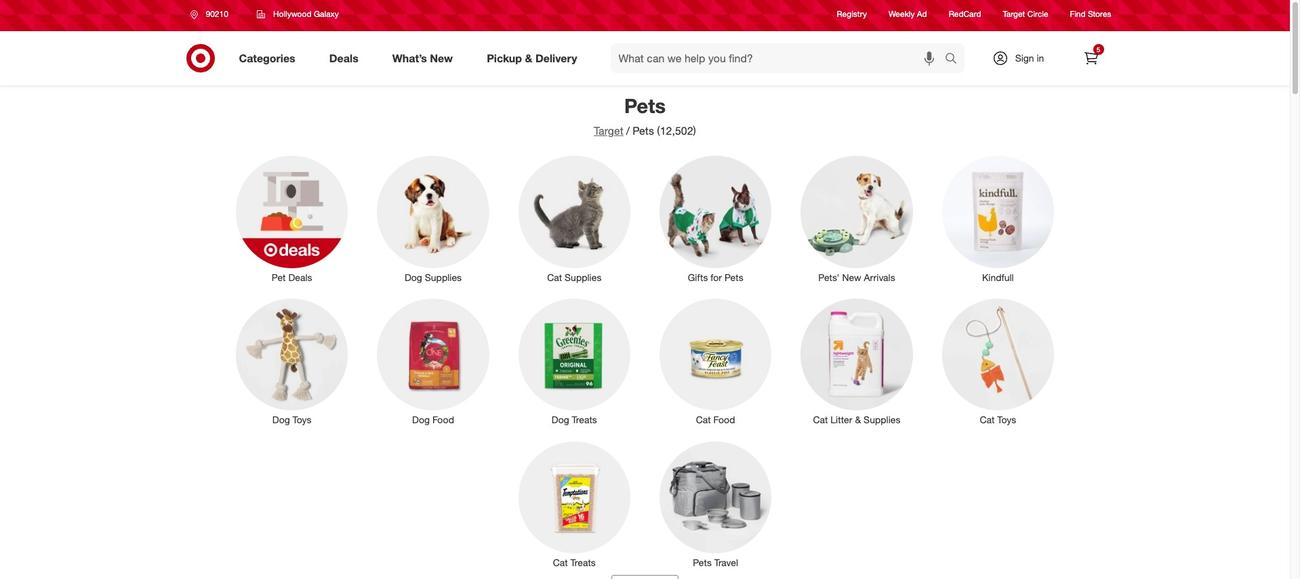 Task type: locate. For each thing, give the bounding box(es) containing it.
new right what's
[[430, 51, 453, 65]]

sign in link
[[981, 43, 1066, 73]]

pets right for
[[725, 272, 744, 283]]

new inside the pets' new arrivals link
[[842, 272, 862, 283]]

1 vertical spatial new
[[842, 272, 862, 283]]

travel
[[715, 557, 738, 569]]

0 horizontal spatial food
[[433, 414, 454, 426]]

0 vertical spatial deals
[[329, 51, 359, 65]]

cat litter & supplies
[[813, 414, 901, 426]]

kindfull
[[982, 272, 1014, 283]]

& inside the cat litter & supplies link
[[855, 414, 861, 426]]

cat
[[547, 272, 562, 283], [696, 414, 711, 426], [813, 414, 828, 426], [980, 414, 995, 426], [553, 557, 568, 569]]

target left circle
[[1003, 9, 1025, 19]]

0 vertical spatial &
[[525, 51, 533, 65]]

1 vertical spatial target
[[594, 124, 624, 138]]

2 toys from the left
[[998, 414, 1016, 426]]

cat supplies link
[[509, 154, 640, 284]]

for
[[711, 272, 722, 283]]

new inside what's new link
[[430, 51, 453, 65]]

weekly
[[889, 9, 915, 19]]

dog
[[405, 272, 422, 283], [272, 414, 290, 426], [412, 414, 430, 426], [552, 414, 569, 426]]

1 horizontal spatial target
[[1003, 9, 1025, 19]]

new
[[430, 51, 453, 65], [842, 272, 862, 283]]

treats for cat treats
[[571, 557, 596, 569]]

1 food from the left
[[433, 414, 454, 426]]

0 vertical spatial treats
[[572, 414, 597, 426]]

treats inside cat treats link
[[571, 557, 596, 569]]

pets travel link
[[651, 439, 781, 570]]

new right pets'
[[842, 272, 862, 283]]

5
[[1097, 45, 1101, 54]]

1 vertical spatial treats
[[571, 557, 596, 569]]

& right litter
[[855, 414, 861, 426]]

registry link
[[837, 8, 867, 20]]

deals
[[329, 51, 359, 65], [288, 272, 312, 283]]

target left the / at the left
[[594, 124, 624, 138]]

what's
[[392, 51, 427, 65]]

hollywood galaxy
[[273, 9, 339, 19]]

1 horizontal spatial supplies
[[565, 272, 602, 283]]

dog inside 'link'
[[405, 272, 422, 283]]

cat food link
[[651, 296, 781, 427]]

supplies
[[425, 272, 462, 283], [565, 272, 602, 283], [864, 414, 901, 426]]

gifts
[[688, 272, 708, 283]]

categories
[[239, 51, 295, 65]]

pets
[[624, 94, 666, 118], [633, 124, 654, 138], [725, 272, 744, 283], [693, 557, 712, 569]]

1 vertical spatial &
[[855, 414, 861, 426]]

0 vertical spatial new
[[430, 51, 453, 65]]

cat litter & supplies link
[[792, 296, 922, 427]]

cat food
[[696, 414, 735, 426]]

cat for cat treats
[[553, 557, 568, 569]]

0 horizontal spatial toys
[[293, 414, 312, 426]]

cat treats
[[553, 557, 596, 569]]

1 horizontal spatial toys
[[998, 414, 1016, 426]]

deals down 'galaxy'
[[329, 51, 359, 65]]

toys
[[293, 414, 312, 426], [998, 414, 1016, 426]]

dog inside 'link'
[[272, 414, 290, 426]]

0 horizontal spatial new
[[430, 51, 453, 65]]

pet deals
[[272, 272, 312, 283]]

1 horizontal spatial &
[[855, 414, 861, 426]]

target inside pets target / pets (12,502)
[[594, 124, 624, 138]]

0 horizontal spatial target
[[594, 124, 624, 138]]

dog for dog supplies
[[405, 272, 422, 283]]

0 horizontal spatial &
[[525, 51, 533, 65]]

cat supplies
[[547, 272, 602, 283]]

redcard
[[949, 9, 981, 19]]

1 vertical spatial deals
[[288, 272, 312, 283]]

2 food from the left
[[714, 414, 735, 426]]

delivery
[[536, 51, 577, 65]]

ad
[[917, 9, 927, 19]]

treats
[[572, 414, 597, 426], [571, 557, 596, 569]]

1 toys from the left
[[293, 414, 312, 426]]

&
[[525, 51, 533, 65], [855, 414, 861, 426]]

toys for cat toys
[[998, 414, 1016, 426]]

1 horizontal spatial food
[[714, 414, 735, 426]]

cat toys
[[980, 414, 1016, 426]]

supplies inside 'link'
[[425, 272, 462, 283]]

0 horizontal spatial supplies
[[425, 272, 462, 283]]

pet
[[272, 272, 286, 283]]

dog food
[[412, 414, 454, 426]]

1 horizontal spatial new
[[842, 272, 862, 283]]

dog for dog food
[[412, 414, 430, 426]]

pets right the / at the left
[[633, 124, 654, 138]]

treats inside dog treats link
[[572, 414, 597, 426]]

What can we help you find? suggestions appear below search field
[[611, 43, 948, 73]]

food
[[433, 414, 454, 426], [714, 414, 735, 426]]

find
[[1070, 9, 1086, 19]]

pets' new arrivals link
[[792, 154, 922, 284]]

find stores link
[[1070, 8, 1112, 20]]

deals right pet
[[288, 272, 312, 283]]

& right pickup
[[525, 51, 533, 65]]

toys inside 'link'
[[293, 414, 312, 426]]

target
[[1003, 9, 1025, 19], [594, 124, 624, 138]]

90210 button
[[181, 2, 243, 26]]



Task type: describe. For each thing, give the bounding box(es) containing it.
dog food link
[[368, 296, 498, 427]]

5 link
[[1076, 43, 1106, 73]]

find stores
[[1070, 9, 1112, 19]]

gifts for pets
[[688, 272, 744, 283]]

deals link
[[318, 43, 375, 73]]

gifts for pets link
[[651, 154, 781, 284]]

pets travel
[[693, 557, 738, 569]]

categories link
[[227, 43, 312, 73]]

target circle link
[[1003, 8, 1049, 20]]

0 horizontal spatial deals
[[288, 272, 312, 283]]

cat for cat food
[[696, 414, 711, 426]]

1 horizontal spatial deals
[[329, 51, 359, 65]]

& inside pickup & delivery 'link'
[[525, 51, 533, 65]]

dog treats link
[[509, 296, 640, 427]]

redcard link
[[949, 8, 981, 20]]

kindfull link
[[933, 154, 1063, 284]]

pets target / pets (12,502)
[[594, 94, 696, 138]]

pets up the / at the left
[[624, 94, 666, 118]]

target link
[[594, 124, 624, 138]]

new for pets'
[[842, 272, 862, 283]]

arrivals
[[864, 272, 895, 283]]

treats for dog treats
[[572, 414, 597, 426]]

what's new link
[[381, 43, 470, 73]]

supplies for dog supplies
[[425, 272, 462, 283]]

dog supplies link
[[368, 154, 498, 284]]

pickup & delivery link
[[475, 43, 594, 73]]

/
[[626, 124, 630, 138]]

pickup
[[487, 51, 522, 65]]

litter
[[831, 414, 853, 426]]

galaxy
[[314, 9, 339, 19]]

search
[[939, 53, 971, 66]]

cat for cat toys
[[980, 414, 995, 426]]

pets' new arrivals
[[819, 272, 895, 283]]

pickup & delivery
[[487, 51, 577, 65]]

new for what's
[[430, 51, 453, 65]]

(12,502)
[[657, 124, 696, 138]]

dog toys
[[272, 414, 312, 426]]

supplies for cat supplies
[[565, 272, 602, 283]]

food for cat food
[[714, 414, 735, 426]]

toys for dog toys
[[293, 414, 312, 426]]

0 vertical spatial target
[[1003, 9, 1025, 19]]

cat for cat litter & supplies
[[813, 414, 828, 426]]

pets'
[[819, 272, 840, 283]]

sign in
[[1015, 52, 1044, 64]]

what's new
[[392, 51, 453, 65]]

dog treats
[[552, 414, 597, 426]]

dog toys link
[[227, 296, 357, 427]]

cat for cat supplies
[[547, 272, 562, 283]]

circle
[[1028, 9, 1049, 19]]

food for dog food
[[433, 414, 454, 426]]

2 horizontal spatial supplies
[[864, 414, 901, 426]]

hollywood
[[273, 9, 312, 19]]

dog for dog treats
[[552, 414, 569, 426]]

pet deals link
[[227, 154, 357, 284]]

sign
[[1015, 52, 1034, 64]]

in
[[1037, 52, 1044, 64]]

cat treats link
[[509, 439, 640, 570]]

pets left "travel" in the bottom of the page
[[693, 557, 712, 569]]

target circle
[[1003, 9, 1049, 19]]

90210
[[206, 9, 228, 19]]

dog supplies
[[405, 272, 462, 283]]

dog for dog toys
[[272, 414, 290, 426]]

weekly ad link
[[889, 8, 927, 20]]

search button
[[939, 43, 971, 76]]

cat toys link
[[933, 296, 1063, 427]]

registry
[[837, 9, 867, 19]]

weekly ad
[[889, 9, 927, 19]]

hollywood galaxy button
[[248, 2, 348, 26]]

stores
[[1088, 9, 1112, 19]]



Task type: vqa. For each thing, say whether or not it's contained in the screenshot.
cat toys
yes



